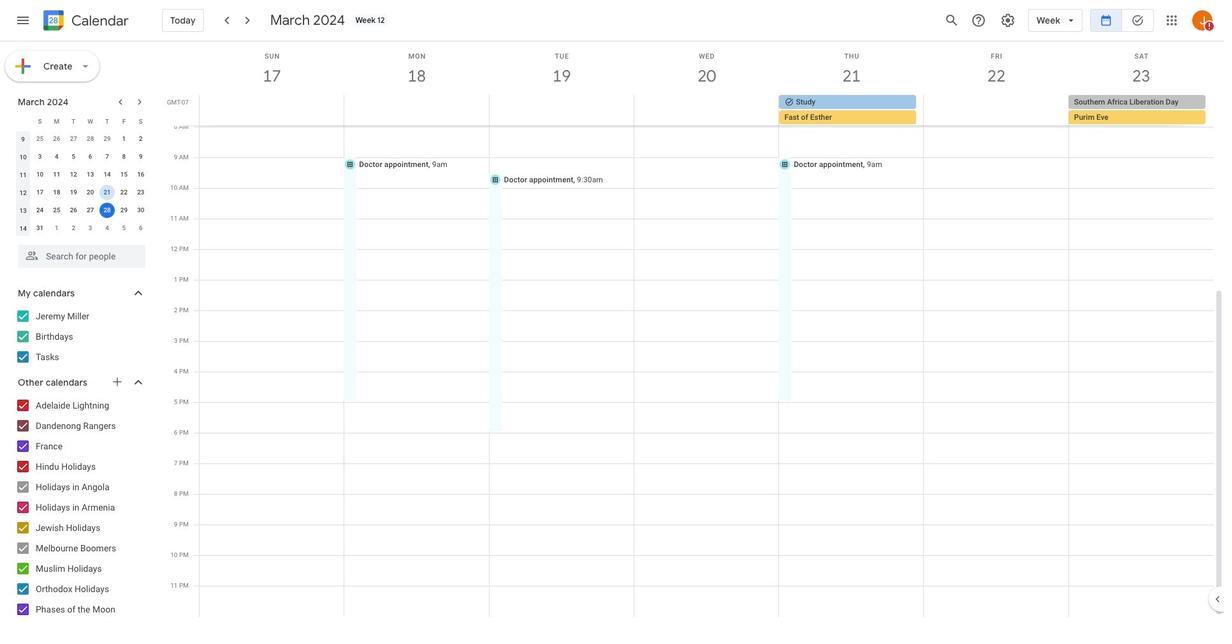Task type: locate. For each thing, give the bounding box(es) containing it.
1 element
[[116, 131, 132, 147]]

11 element
[[49, 167, 64, 182]]

main drawer image
[[15, 13, 31, 28]]

cell
[[200, 95, 344, 126], [344, 95, 489, 126], [489, 95, 634, 126], [634, 95, 779, 126], [779, 95, 924, 126], [924, 95, 1069, 126], [1069, 95, 1213, 126], [99, 184, 116, 201], [99, 201, 116, 219]]

march 2024 grid
[[12, 112, 149, 237]]

column header inside march 2024 grid
[[15, 112, 31, 130]]

settings menu image
[[1001, 13, 1016, 28]]

row group
[[15, 130, 149, 237]]

26 element
[[66, 203, 81, 218]]

16 element
[[133, 167, 148, 182]]

None search field
[[0, 240, 158, 268]]

22 element
[[116, 185, 132, 200]]

8 element
[[116, 149, 132, 165]]

9 element
[[133, 149, 148, 165]]

april 6 element
[[133, 221, 148, 236]]

row
[[194, 95, 1224, 126], [15, 112, 149, 130], [15, 130, 149, 148], [15, 148, 149, 166], [15, 166, 149, 184], [15, 184, 149, 201], [15, 201, 149, 219], [15, 219, 149, 237]]

14 element
[[100, 167, 115, 182]]

12 element
[[66, 167, 81, 182]]

february 25 element
[[32, 131, 48, 147]]

grid
[[163, 41, 1224, 617]]

february 29 element
[[100, 131, 115, 147]]

heading
[[69, 13, 129, 28]]

10 element
[[32, 167, 48, 182]]

27 element
[[83, 203, 98, 218]]

13 element
[[83, 167, 98, 182]]

31 element
[[32, 221, 48, 236]]

18 element
[[49, 185, 64, 200]]

april 5 element
[[116, 221, 132, 236]]

april 4 element
[[100, 221, 115, 236]]

29 element
[[116, 203, 132, 218]]

column header
[[15, 112, 31, 130]]

7 element
[[100, 149, 115, 165]]

3 element
[[32, 149, 48, 165]]



Task type: describe. For each thing, give the bounding box(es) containing it.
30 element
[[133, 203, 148, 218]]

april 2 element
[[66, 221, 81, 236]]

4 element
[[49, 149, 64, 165]]

20 element
[[83, 185, 98, 200]]

25 element
[[49, 203, 64, 218]]

21 element
[[100, 185, 115, 200]]

april 1 element
[[49, 221, 64, 236]]

row group inside march 2024 grid
[[15, 130, 149, 237]]

15 element
[[116, 167, 132, 182]]

february 26 element
[[49, 131, 64, 147]]

5 element
[[66, 149, 81, 165]]

19 element
[[66, 185, 81, 200]]

other calendars list
[[3, 395, 158, 617]]

17 element
[[32, 185, 48, 200]]

add other calendars image
[[111, 376, 124, 388]]

Search for people text field
[[26, 245, 138, 268]]

april 3 element
[[83, 221, 98, 236]]

february 27 element
[[66, 131, 81, 147]]

23 element
[[133, 185, 148, 200]]

my calendars list
[[3, 306, 158, 367]]

calendar element
[[41, 8, 129, 36]]

heading inside the calendar element
[[69, 13, 129, 28]]

february 28 element
[[83, 131, 98, 147]]

6 element
[[83, 149, 98, 165]]

24 element
[[32, 203, 48, 218]]

2 element
[[133, 131, 148, 147]]

28, today element
[[100, 203, 115, 218]]



Task type: vqa. For each thing, say whether or not it's contained in the screenshot.
Saturday,
no



